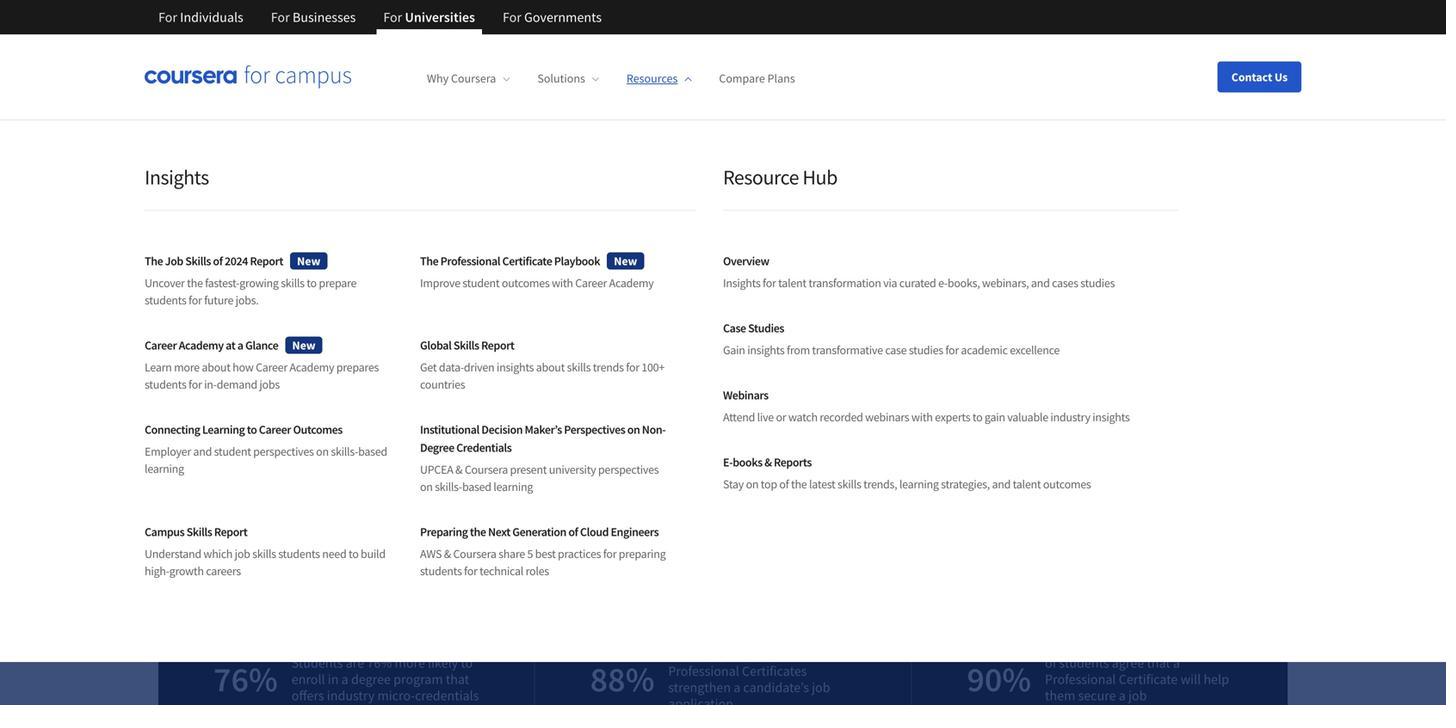 Task type: describe. For each thing, give the bounding box(es) containing it.
hub
[[803, 164, 838, 190]]

career up learn at the bottom left of the page
[[145, 338, 177, 353]]

upcea
[[420, 462, 453, 478]]

skills for global skills report get data-driven insights about skills trends for 100+ countries
[[454, 338, 479, 353]]

about inside learn more about how career academy prepares students for in-demand jobs
[[202, 360, 230, 375]]

studies inside case studies gain insights from transformative case studies for academic excellence
[[909, 343, 943, 358]]

insights inside case studies gain insights from transformative case studies for academic excellence
[[747, 343, 785, 358]]

decision
[[482, 422, 523, 438]]

to inside webinars attend live or watch recorded webinars with experts to gain valuable industry insights
[[973, 410, 983, 425]]

student inside connecting learning to career outcomes employer and student perspectives on skills-based learning
[[214, 444, 251, 460]]

studies inside overview insights for talent transformation via curated e-books, webinars, and cases studies
[[1081, 275, 1115, 291]]

high-
[[145, 564, 169, 579]]

that for 88%
[[790, 647, 814, 664]]

institutional
[[420, 422, 479, 438]]

see
[[158, 532, 179, 549]]

most
[[323, 364, 358, 385]]

job inside of employers believe that professional certificates strengthen a candidate's job application
[[812, 680, 830, 697]]

maker's
[[525, 422, 562, 438]]

stay
[[723, 477, 744, 492]]

careers
[[206, 564, 241, 579]]

skills inside global skills report get data-driven insights about skills trends for 100+ countries
[[567, 360, 591, 375]]

& inside preparing the next generation of cloud engineers aws & coursera share 5 best practices for preparing students for technical roles
[[444, 547, 451, 562]]

see your options, compare plans
[[158, 532, 346, 549]]

for for governments
[[503, 9, 522, 26]]

job inside of students agree that a professional certificate will help them secure a job
[[1129, 688, 1147, 705]]

the inside e-books & reports stay on top of the latest skills trends, learning strategies, and talent outcomes
[[791, 477, 807, 492]]

for inside uncover the fastest-growing skills to prepare students for future jobs.
[[189, 293, 202, 308]]

need
[[322, 547, 346, 562]]

employers
[[683, 647, 743, 664]]

skills- inside institutional decision maker's perspectives on non- degree credentials upcea & coursera present university perspectives on skills-based learning
[[435, 480, 462, 495]]

a inside of employers believe that professional certificates strengthen a candidate's job application
[[734, 680, 741, 697]]

with inside webinars attend live or watch recorded webinars with experts to gain valuable industry insights
[[912, 410, 933, 425]]

coursera inside preparing the next generation of cloud engineers aws & coursera share 5 best practices for preparing students for technical roles
[[453, 547, 496, 562]]

case
[[885, 343, 907, 358]]

on left non-
[[627, 422, 640, 438]]

experts
[[935, 410, 971, 425]]

of students agree that a professional certificate will help them secure a job
[[1045, 655, 1229, 705]]

compare plans link
[[261, 530, 367, 551]]

students inside strengthen employability to attract more students
[[442, 279, 635, 348]]

present
[[510, 462, 547, 478]]

students inside uncover the fastest-growing skills to prepare students for future jobs.
[[145, 293, 186, 308]]

recorded
[[820, 410, 863, 425]]

from
[[787, 343, 810, 358]]

for for individuals
[[158, 9, 177, 26]]

2024
[[225, 254, 248, 269]]

prepare inside uncover the fastest-growing skills to prepare students for future jobs.
[[319, 275, 357, 291]]

100+
[[642, 360, 665, 375]]

employability
[[158, 223, 464, 293]]

perspectives inside institutional decision maker's perspectives on non- degree credentials upcea & coursera present university perspectives on skills-based learning
[[598, 462, 659, 478]]

resource
[[723, 164, 799, 190]]

academy for a
[[290, 360, 334, 375]]

0 vertical spatial skills
[[185, 254, 211, 269]]

books
[[733, 455, 763, 471]]

trends,
[[864, 477, 897, 492]]

compare plans
[[719, 71, 795, 86]]

prepares
[[336, 360, 379, 375]]

the inside preparing the next generation of cloud engineers aws & coursera share 5 best practices for preparing students for technical roles
[[470, 525, 486, 540]]

secure
[[1078, 688, 1116, 705]]

compare
[[719, 71, 765, 86]]

program
[[394, 672, 443, 689]]

perspectives inside connecting learning to career outcomes employer and student perspectives on skills-based learning
[[253, 444, 314, 460]]

reports
[[774, 455, 812, 471]]

88%
[[590, 658, 655, 702]]

strengthen
[[668, 680, 731, 697]]

professional inside of students agree that a professional certificate will help them secure a job
[[1045, 672, 1116, 689]]

solutions
[[538, 71, 585, 86]]

industry inside the students are 76% more likely to enroll in a degree program that offers industry micro-credentials
[[327, 688, 375, 705]]

the for the professional certificate playbook
[[420, 254, 438, 269]]

us
[[1275, 69, 1288, 85]]

solutions link
[[538, 71, 599, 86]]

governments
[[524, 9, 602, 26]]

prepare inside the equip students with the most in-demand skills and prepare them for job success.
[[507, 364, 561, 385]]

or
[[776, 410, 786, 425]]

learn more about how career academy prepares students for in-demand jobs
[[145, 360, 379, 393]]

plans
[[314, 532, 346, 549]]

improve student outcomes with career academy
[[420, 275, 654, 291]]

skills- inside connecting learning to career outcomes employer and student perspectives on skills-based learning
[[331, 444, 358, 460]]

skills inside campus skills report understand which job skills students need to build high-growth careers
[[252, 547, 276, 562]]

insights inside overview insights for talent transformation via curated e-books, webinars, and cases studies
[[723, 275, 761, 291]]

aws
[[420, 547, 442, 562]]

certificate inside of students agree that a professional certificate will help them secure a job
[[1119, 672, 1178, 689]]

and inside e-books & reports stay on top of the latest skills trends, learning strategies, and talent outcomes
[[992, 477, 1011, 492]]

engineers
[[611, 525, 659, 540]]

insights inside webinars attend live or watch recorded webinars with experts to gain valuable industry insights
[[1093, 410, 1130, 425]]

compare plans link
[[719, 71, 795, 86]]

equip students with the most in-demand skills and prepare them for job success.
[[158, 364, 648, 411]]

1 horizontal spatial student
[[463, 275, 500, 291]]

76% inside the students are 76% more likely to enroll in a degree program that offers industry micro-credentials
[[367, 655, 392, 672]]

1 horizontal spatial report
[[250, 254, 283, 269]]

get
[[420, 360, 437, 375]]

talent inside e-books & reports stay on top of the latest skills trends, learning strategies, and talent outcomes
[[1013, 477, 1041, 492]]

e-
[[938, 275, 948, 291]]

of inside of students agree that a professional certificate will help them secure a job
[[1045, 655, 1057, 672]]

0 horizontal spatial 76%
[[214, 658, 278, 702]]

that inside the students are 76% more likely to enroll in a degree program that offers industry micro-credentials
[[446, 672, 469, 689]]

how
[[233, 360, 254, 375]]

demand inside the equip students with the most in-demand skills and prepare them for job success.
[[379, 364, 437, 385]]

best
[[535, 547, 556, 562]]

learn
[[145, 360, 172, 375]]

students inside of students agree that a professional certificate will help them secure a job
[[1059, 655, 1109, 672]]

0 horizontal spatial professional
[[441, 254, 500, 269]]

talent inside overview insights for talent transformation via curated e-books, webinars, and cases studies
[[778, 275, 807, 291]]

global skills report get data-driven insights about skills trends for 100+ countries
[[420, 338, 665, 393]]

based inside connecting learning to career outcomes employer and student perspectives on skills-based learning
[[358, 444, 387, 460]]

students inside the equip students with the most in-demand skills and prepare them for job success.
[[201, 364, 261, 385]]

of left 2024
[[213, 254, 223, 269]]

campus skills report understand which job skills students need to build high-growth careers
[[145, 525, 386, 579]]

application
[[668, 696, 733, 706]]

overview
[[723, 254, 769, 269]]

certificates
[[742, 663, 807, 681]]

why coursera
[[427, 71, 496, 86]]

coursera inside institutional decision maker's perspectives on non- degree credentials upcea & coursera present university perspectives on skills-based learning
[[465, 462, 508, 478]]

of inside e-books & reports stay on top of the latest skills trends, learning strategies, and talent outcomes
[[779, 477, 789, 492]]

understand
[[145, 547, 201, 562]]

a inside the students are 76% more likely to enroll in a degree program that offers industry micro-credentials
[[342, 672, 348, 689]]

watch
[[788, 410, 818, 425]]

& inside e-books & reports stay on top of the latest skills trends, learning strategies, and talent outcomes
[[765, 455, 772, 471]]

learning
[[202, 422, 245, 438]]

uncover
[[145, 275, 185, 291]]

0 vertical spatial outcomes
[[502, 275, 550, 291]]

job inside campus skills report understand which job skills students need to build high-growth careers
[[235, 547, 250, 562]]

more inside strengthen employability to attract more students
[[315, 279, 433, 348]]

why coursera link
[[427, 71, 510, 86]]

live
[[757, 410, 774, 425]]

playbook
[[554, 254, 600, 269]]

of inside of employers believe that professional certificates strengthen a candidate's job application
[[668, 647, 680, 664]]

to inside the students are 76% more likely to enroll in a degree program that offers industry micro-credentials
[[461, 655, 473, 672]]

skills inside uncover the fastest-growing skills to prepare students for future jobs.
[[281, 275, 305, 291]]

next
[[488, 525, 510, 540]]

your
[[182, 532, 208, 549]]

& inside institutional decision maker's perspectives on non- degree credentials upcea & coursera present university perspectives on skills-based learning
[[455, 462, 463, 478]]

options,
[[211, 532, 258, 549]]

banner navigation
[[145, 0, 616, 34]]

the professional certificate playbook
[[420, 254, 600, 269]]

case studies gain insights from transformative case studies for academic excellence
[[723, 321, 1060, 358]]

in
[[328, 672, 339, 689]]

based inside institutional decision maker's perspectives on non- degree credentials upcea & coursera present university perspectives on skills-based learning
[[462, 480, 491, 495]]

studies
[[748, 321, 784, 336]]

of employers believe that professional certificates strengthen a candidate's job application
[[668, 647, 830, 706]]

webinars
[[723, 388, 769, 403]]

in- inside learn more about how career academy prepares students for in-demand jobs
[[204, 377, 217, 393]]

skills inside e-books & reports stay on top of the latest skills trends, learning strategies, and talent outcomes
[[838, 477, 861, 492]]

the for the job skills of 2024 report
[[145, 254, 163, 269]]

practices
[[558, 547, 601, 562]]

agree
[[1112, 655, 1144, 672]]

institutional decision maker's perspectives on non- degree credentials upcea & coursera present university perspectives on skills-based learning
[[420, 422, 666, 495]]

students
[[292, 655, 343, 672]]

for inside global skills report get data-driven insights about skills trends for 100+ countries
[[626, 360, 639, 375]]

skills inside the equip students with the most in-demand skills and prepare them for job success.
[[441, 364, 474, 385]]

the job skills of 2024 report
[[145, 254, 283, 269]]

businesses
[[293, 9, 356, 26]]

valuable
[[1008, 410, 1049, 425]]

for governments
[[503, 9, 602, 26]]

academic
[[961, 343, 1008, 358]]

micro-
[[377, 688, 415, 705]]



Task type: vqa. For each thing, say whether or not it's contained in the screenshot.
TALENT
yes



Task type: locate. For each thing, give the bounding box(es) containing it.
why
[[427, 71, 449, 86]]

skills up driven
[[454, 338, 479, 353]]

report inside campus skills report understand which job skills students need to build high-growth careers
[[214, 525, 247, 540]]

driven
[[464, 360, 495, 375]]

to right need
[[349, 547, 359, 562]]

0 horizontal spatial them
[[564, 364, 601, 385]]

enroll
[[292, 672, 325, 689]]

job inside the equip students with the most in-demand skills and prepare them for job success.
[[626, 364, 648, 385]]

1 horizontal spatial based
[[462, 480, 491, 495]]

career down playbook
[[575, 275, 607, 291]]

students down the professional certificate playbook
[[442, 279, 635, 348]]

students down at
[[201, 364, 261, 385]]

for left businesses
[[271, 9, 290, 26]]

non-
[[642, 422, 666, 438]]

0 horizontal spatial prepare
[[319, 275, 357, 291]]

that inside of students agree that a professional certificate will help them secure a job
[[1147, 655, 1171, 672]]

students inside learn more about how career academy prepares students for in-demand jobs
[[145, 377, 186, 393]]

1 vertical spatial perspectives
[[598, 462, 659, 478]]

insights right driven
[[497, 360, 534, 375]]

0 horizontal spatial student
[[214, 444, 251, 460]]

1 horizontal spatial learning
[[494, 480, 533, 495]]

resources
[[627, 71, 678, 86]]

0 horizontal spatial the
[[145, 254, 163, 269]]

in- right equip in the bottom of the page
[[204, 377, 217, 393]]

on left top
[[746, 477, 759, 492]]

the left most
[[298, 364, 320, 385]]

1 vertical spatial coursera
[[465, 462, 508, 478]]

new right the glance
[[292, 338, 316, 353]]

about inside global skills report get data-driven insights about skills trends for 100+ countries
[[536, 360, 565, 375]]

demand inside learn more about how career academy prepares students for in-demand jobs
[[217, 377, 257, 393]]

1 horizontal spatial with
[[552, 275, 573, 291]]

2 vertical spatial academy
[[290, 360, 334, 375]]

resources link
[[627, 71, 692, 86]]

and right 'data-'
[[478, 364, 504, 385]]

76%
[[367, 655, 392, 672], [214, 658, 278, 702]]

overview insights for talent transformation via curated e-books, webinars, and cases studies
[[723, 254, 1115, 291]]

1 horizontal spatial professional
[[668, 663, 739, 681]]

1 vertical spatial insights
[[723, 275, 761, 291]]

and inside the equip students with the most in-demand skills and prepare them for job success.
[[478, 364, 504, 385]]

1 for from the left
[[158, 9, 177, 26]]

0 horizontal spatial about
[[202, 360, 230, 375]]

to right likely
[[461, 655, 473, 672]]

gain
[[985, 410, 1005, 425]]

2 for from the left
[[271, 9, 290, 26]]

contact us button
[[1218, 62, 1302, 93]]

more inside learn more about how career academy prepares students for in-demand jobs
[[174, 360, 200, 375]]

via
[[883, 275, 897, 291]]

job right candidate's
[[812, 680, 830, 697]]

new down strengthen at the top of page
[[297, 254, 321, 269]]

0 vertical spatial studies
[[1081, 275, 1115, 291]]

skills inside campus skills report understand which job skills students need to build high-growth careers
[[187, 525, 212, 540]]

data-
[[439, 360, 464, 375]]

report up driven
[[481, 338, 514, 353]]

with
[[552, 275, 573, 291], [264, 364, 295, 385], [912, 410, 933, 425]]

0 horizontal spatial skills-
[[331, 444, 358, 460]]

1 horizontal spatial prepare
[[507, 364, 561, 385]]

that right program
[[446, 672, 469, 689]]

skills- down outcomes
[[331, 444, 358, 460]]

0 vertical spatial based
[[358, 444, 387, 460]]

0 vertical spatial certificate
[[502, 254, 552, 269]]

3 for from the left
[[383, 9, 402, 26]]

insights right valuable
[[1093, 410, 1130, 425]]

0 vertical spatial academy
[[609, 275, 654, 291]]

students up "secure"
[[1059, 655, 1109, 672]]

0 vertical spatial prepare
[[319, 275, 357, 291]]

76% left enroll
[[214, 658, 278, 702]]

for inside learn more about how career academy prepares students for in-demand jobs
[[189, 377, 202, 393]]

0 vertical spatial them
[[564, 364, 601, 385]]

with left experts
[[912, 410, 933, 425]]

e-books & reports stay on top of the latest skills trends, learning strategies, and talent outcomes
[[723, 455, 1091, 492]]

students down aws
[[420, 564, 462, 579]]

1 vertical spatial skills-
[[435, 480, 462, 495]]

1 vertical spatial prepare
[[507, 364, 561, 385]]

1 horizontal spatial perspectives
[[598, 462, 659, 478]]

and down learning
[[193, 444, 212, 460]]

credentials
[[456, 440, 512, 456]]

talent up the "studies"
[[778, 275, 807, 291]]

skills right job on the left of the page
[[185, 254, 211, 269]]

1 horizontal spatial insights
[[747, 343, 785, 358]]

0 horizontal spatial insights
[[497, 360, 534, 375]]

students
[[442, 279, 635, 348], [145, 293, 186, 308], [201, 364, 261, 385], [145, 377, 186, 393], [278, 547, 320, 562], [420, 564, 462, 579], [1059, 655, 1109, 672]]

learning for connecting learning to career outcomes
[[145, 461, 184, 477]]

demand down global
[[379, 364, 437, 385]]

report up growing
[[250, 254, 283, 269]]

1 horizontal spatial that
[[790, 647, 814, 664]]

1 vertical spatial with
[[264, 364, 295, 385]]

that right agree
[[1147, 655, 1171, 672]]

0 horizontal spatial &
[[444, 547, 451, 562]]

academy for playbook
[[609, 275, 654, 291]]

2 vertical spatial coursera
[[453, 547, 496, 562]]

insights inside global skills report get data-driven insights about skills trends for 100+ countries
[[497, 360, 534, 375]]

of right the 90%
[[1045, 655, 1057, 672]]

and right strategies,
[[992, 477, 1011, 492]]

for inside case studies gain insights from transformative case studies for academic excellence
[[946, 343, 959, 358]]

improve
[[420, 275, 460, 291]]

insights down overview
[[723, 275, 761, 291]]

perspectives
[[253, 444, 314, 460], [598, 462, 659, 478]]

in-
[[362, 364, 379, 385], [204, 377, 217, 393]]

0 horizontal spatial industry
[[327, 688, 375, 705]]

and inside overview insights for talent transformation via curated e-books, webinars, and cases studies
[[1031, 275, 1050, 291]]

a right in
[[342, 672, 348, 689]]

1 horizontal spatial in-
[[362, 364, 379, 385]]

1 vertical spatial outcomes
[[1043, 477, 1091, 492]]

gain
[[723, 343, 745, 358]]

for inside overview insights for talent transformation via curated e-books, webinars, and cases studies
[[763, 275, 776, 291]]

2 horizontal spatial with
[[912, 410, 933, 425]]

transformation
[[809, 275, 881, 291]]

case
[[723, 321, 746, 336]]

5
[[527, 547, 533, 562]]

learning inside institutional decision maker's perspectives on non- degree credentials upcea & coursera present university perspectives on skills-based learning
[[494, 480, 533, 495]]

in- inside the equip students with the most in-demand skills and prepare them for job success.
[[362, 364, 379, 385]]

coursera right why at the top left of the page
[[451, 71, 496, 86]]

them inside of students agree that a professional certificate will help them secure a job
[[1045, 688, 1076, 705]]

industry
[[1051, 410, 1091, 425], [327, 688, 375, 705]]

report for campus skills report understand which job skills students need to build high-growth careers
[[214, 525, 247, 540]]

learning down present
[[494, 480, 533, 495]]

for left individuals
[[158, 9, 177, 26]]

outcomes inside e-books & reports stay on top of the latest skills trends, learning strategies, and talent outcomes
[[1043, 477, 1091, 492]]

perspectives down non-
[[598, 462, 659, 478]]

that for 90%
[[1147, 655, 1171, 672]]

1 the from the left
[[145, 254, 163, 269]]

& right aws
[[444, 547, 451, 562]]

the down reports
[[791, 477, 807, 492]]

top
[[761, 477, 777, 492]]

0 horizontal spatial talent
[[778, 275, 807, 291]]

0 horizontal spatial that
[[446, 672, 469, 689]]

on inside connecting learning to career outcomes employer and student perspectives on skills-based learning
[[316, 444, 329, 460]]

0 vertical spatial industry
[[1051, 410, 1091, 425]]

countries
[[420, 377, 465, 393]]

0 vertical spatial perspectives
[[253, 444, 314, 460]]

report up which
[[214, 525, 247, 540]]

& right upcea
[[455, 462, 463, 478]]

job right trends
[[626, 364, 648, 385]]

1 horizontal spatial talent
[[1013, 477, 1041, 492]]

1 vertical spatial academy
[[179, 338, 224, 353]]

excellence
[[1010, 343, 1060, 358]]

the
[[145, 254, 163, 269], [420, 254, 438, 269]]

outcomes down valuable
[[1043, 477, 1091, 492]]

student down learning
[[214, 444, 251, 460]]

1 vertical spatial studies
[[909, 343, 943, 358]]

1 horizontal spatial outcomes
[[1043, 477, 1091, 492]]

coursera down credentials
[[465, 462, 508, 478]]

skills up which
[[187, 525, 212, 540]]

1 horizontal spatial skills-
[[435, 480, 462, 495]]

4 for from the left
[[503, 9, 522, 26]]

growing
[[239, 275, 279, 291]]

1 vertical spatial certificate
[[1119, 672, 1178, 689]]

on down outcomes
[[316, 444, 329, 460]]

for businesses
[[271, 9, 356, 26]]

0 horizontal spatial report
[[214, 525, 247, 540]]

jobs.
[[236, 293, 259, 308]]

2 vertical spatial insights
[[1093, 410, 1130, 425]]

learning inside connecting learning to career outcomes employer and student perspectives on skills-based learning
[[145, 461, 184, 477]]

1 vertical spatial report
[[481, 338, 514, 353]]

2 horizontal spatial learning
[[900, 477, 939, 492]]

professional up 'improve'
[[441, 254, 500, 269]]

0 vertical spatial insights
[[747, 343, 785, 358]]

skills-
[[331, 444, 358, 460], [435, 480, 462, 495]]

demand down how
[[217, 377, 257, 393]]

of inside preparing the next generation of cloud engineers aws & coursera share 5 best practices for preparing students for technical roles
[[568, 525, 578, 540]]

0 horizontal spatial demand
[[217, 377, 257, 393]]

1 vertical spatial skills
[[454, 338, 479, 353]]

1 vertical spatial industry
[[327, 688, 375, 705]]

webinars attend live or watch recorded webinars with experts to gain valuable industry insights
[[723, 388, 1130, 425]]

0 horizontal spatial academy
[[179, 338, 224, 353]]

to
[[473, 223, 519, 293], [307, 275, 317, 291], [973, 410, 983, 425], [247, 422, 257, 438], [349, 547, 359, 562], [461, 655, 473, 672]]

insights
[[747, 343, 785, 358], [497, 360, 534, 375], [1093, 410, 1130, 425]]

a left will
[[1173, 655, 1180, 672]]

industry down are
[[327, 688, 375, 705]]

0 horizontal spatial studies
[[909, 343, 943, 358]]

professional right the 90%
[[1045, 672, 1116, 689]]

to right growing
[[307, 275, 317, 291]]

& right books
[[765, 455, 772, 471]]

a right "secure"
[[1119, 688, 1126, 705]]

insights up job on the left of the page
[[145, 164, 209, 190]]

academy inside learn more about how career academy prepares students for in-demand jobs
[[290, 360, 334, 375]]

students inside campus skills report understand which job skills students need to build high-growth careers
[[278, 547, 320, 562]]

professional up application
[[668, 663, 739, 681]]

career inside learn more about how career academy prepares students for in-demand jobs
[[256, 360, 287, 375]]

connecting learning to career outcomes employer and student perspectives on skills-based learning
[[145, 422, 387, 477]]

certificate left will
[[1119, 672, 1178, 689]]

that inside of employers believe that professional certificates strengthen a candidate's job application
[[790, 647, 814, 664]]

and left "cases"
[[1031, 275, 1050, 291]]

believe
[[746, 647, 787, 664]]

1 vertical spatial more
[[174, 360, 200, 375]]

1 vertical spatial student
[[214, 444, 251, 460]]

0 horizontal spatial insights
[[145, 164, 209, 190]]

with down the glance
[[264, 364, 295, 385]]

2 vertical spatial report
[[214, 525, 247, 540]]

coursera up technical
[[453, 547, 496, 562]]

76% right are
[[367, 655, 392, 672]]

success.
[[158, 390, 214, 411]]

to right 'improve'
[[473, 223, 519, 293]]

1 horizontal spatial the
[[420, 254, 438, 269]]

0 horizontal spatial based
[[358, 444, 387, 460]]

in- right most
[[362, 364, 379, 385]]

2 vertical spatial with
[[912, 410, 933, 425]]

skills inside global skills report get data-driven insights about skills trends for 100+ countries
[[454, 338, 479, 353]]

learning for e-books & reports
[[900, 477, 939, 492]]

to inside campus skills report understand which job skills students need to build high-growth careers
[[349, 547, 359, 562]]

books,
[[948, 275, 980, 291]]

1 horizontal spatial them
[[1045, 688, 1076, 705]]

that right believe
[[790, 647, 814, 664]]

2 about from the left
[[536, 360, 565, 375]]

more inside the students are 76% more likely to enroll in a degree program that offers industry micro-credentials
[[395, 655, 425, 672]]

0 vertical spatial report
[[250, 254, 283, 269]]

for left the governments
[[503, 9, 522, 26]]

the up 'improve'
[[420, 254, 438, 269]]

students down uncover
[[145, 293, 186, 308]]

for
[[158, 9, 177, 26], [271, 9, 290, 26], [383, 9, 402, 26], [503, 9, 522, 26]]

outcomes down the professional certificate playbook
[[502, 275, 550, 291]]

at
[[226, 338, 235, 353]]

1 horizontal spatial 76%
[[367, 655, 392, 672]]

90%
[[967, 658, 1031, 702]]

0 horizontal spatial perspectives
[[253, 444, 314, 460]]

coursera for campus image
[[145, 65, 351, 89]]

the left next
[[470, 525, 486, 540]]

1 horizontal spatial about
[[536, 360, 565, 375]]

on inside e-books & reports stay on top of the latest skills trends, learning strategies, and talent outcomes
[[746, 477, 759, 492]]

to inside connecting learning to career outcomes employer and student perspectives on skills-based learning
[[247, 422, 257, 438]]

new for career academy at a glance
[[292, 338, 316, 353]]

0 vertical spatial talent
[[778, 275, 807, 291]]

for inside the equip students with the most in-demand skills and prepare them for job success.
[[604, 364, 623, 385]]

1 vertical spatial based
[[462, 480, 491, 495]]

to inside uncover the fastest-growing skills to prepare students for future jobs.
[[307, 275, 317, 291]]

1 horizontal spatial industry
[[1051, 410, 1091, 425]]

more right learn at the bottom left of the page
[[174, 360, 200, 375]]

for
[[763, 275, 776, 291], [189, 293, 202, 308], [946, 343, 959, 358], [626, 360, 639, 375], [604, 364, 623, 385], [189, 377, 202, 393], [603, 547, 617, 562], [464, 564, 477, 579]]

strengthen employability to attract more students
[[158, 168, 635, 348]]

1 horizontal spatial academy
[[290, 360, 334, 375]]

1 horizontal spatial insights
[[723, 275, 761, 291]]

1 horizontal spatial studies
[[1081, 275, 1115, 291]]

2 the from the left
[[420, 254, 438, 269]]

2 vertical spatial skills
[[187, 525, 212, 540]]

1 horizontal spatial certificate
[[1119, 672, 1178, 689]]

a right at
[[237, 338, 243, 353]]

1 horizontal spatial demand
[[379, 364, 437, 385]]

share
[[499, 547, 525, 562]]

2 vertical spatial more
[[395, 655, 425, 672]]

industry inside webinars attend live or watch recorded webinars with experts to gain valuable industry insights
[[1051, 410, 1091, 425]]

student down the professional certificate playbook
[[463, 275, 500, 291]]

students inside preparing the next generation of cloud engineers aws & coursera share 5 best practices for preparing students for technical roles
[[420, 564, 462, 579]]

coursera
[[451, 71, 496, 86], [465, 462, 508, 478], [453, 547, 496, 562]]

0 vertical spatial student
[[463, 275, 500, 291]]

certificate up improve student outcomes with career academy
[[502, 254, 552, 269]]

0 horizontal spatial with
[[264, 364, 295, 385]]

trends
[[593, 360, 624, 375]]

0 vertical spatial insights
[[145, 164, 209, 190]]

2 horizontal spatial &
[[765, 455, 772, 471]]

on down upcea
[[420, 480, 433, 495]]

skills for campus skills report understand which job skills students need to build high-growth careers
[[187, 525, 212, 540]]

career up jobs
[[256, 360, 287, 375]]

talent right strategies,
[[1013, 477, 1041, 492]]

2 horizontal spatial report
[[481, 338, 514, 353]]

0 vertical spatial skills-
[[331, 444, 358, 460]]

0 horizontal spatial outcomes
[[502, 275, 550, 291]]

professional inside of employers believe that professional certificates strengthen a candidate's job application
[[668, 663, 739, 681]]

about left trends
[[536, 360, 565, 375]]

1 about from the left
[[202, 360, 230, 375]]

0 vertical spatial with
[[552, 275, 573, 291]]

1 vertical spatial them
[[1045, 688, 1076, 705]]

prepare right driven
[[507, 364, 561, 385]]

a right the strengthen
[[734, 680, 741, 697]]

2 horizontal spatial academy
[[609, 275, 654, 291]]

insights down the "studies"
[[747, 343, 785, 358]]

1 vertical spatial talent
[[1013, 477, 1041, 492]]

to inside strengthen employability to attract more students
[[473, 223, 519, 293]]

preparing the next generation of cloud engineers aws & coursera share 5 best practices for preparing students for technical roles
[[420, 525, 666, 579]]

curated
[[900, 275, 936, 291]]

for for businesses
[[271, 9, 290, 26]]

growth
[[169, 564, 204, 579]]

the inside the equip students with the most in-demand skills and prepare them for job success.
[[298, 364, 320, 385]]

of left employers
[[668, 647, 680, 664]]

future
[[204, 293, 233, 308]]

2 horizontal spatial that
[[1147, 655, 1171, 672]]

1 vertical spatial insights
[[497, 360, 534, 375]]

studies right "cases"
[[1081, 275, 1115, 291]]

generation
[[512, 525, 566, 540]]

career left outcomes
[[259, 422, 291, 438]]

and inside connecting learning to career outcomes employer and student perspectives on skills-based learning
[[193, 444, 212, 460]]

will
[[1181, 672, 1201, 689]]

plans
[[768, 71, 795, 86]]

fastest-
[[205, 275, 239, 291]]

0 vertical spatial coursera
[[451, 71, 496, 86]]

new for the professional certificate playbook
[[614, 254, 637, 269]]

career inside connecting learning to career outcomes employer and student perspectives on skills-based learning
[[259, 422, 291, 438]]

based down credentials
[[462, 480, 491, 495]]

uncover the fastest-growing skills to prepare students for future jobs.
[[145, 275, 357, 308]]

report inside global skills report get data-driven insights about skills trends for 100+ countries
[[481, 338, 514, 353]]

cases
[[1052, 275, 1078, 291]]

learning inside e-books & reports stay on top of the latest skills trends, learning strategies, and talent outcomes
[[900, 477, 939, 492]]

students left need
[[278, 547, 320, 562]]

for for universities
[[383, 9, 402, 26]]

0 horizontal spatial in-
[[204, 377, 217, 393]]

technical
[[480, 564, 523, 579]]

report for global skills report get data-driven insights about skills trends for 100+ countries
[[481, 338, 514, 353]]

more
[[315, 279, 433, 348], [174, 360, 200, 375], [395, 655, 425, 672]]

student
[[463, 275, 500, 291], [214, 444, 251, 460]]

with inside the equip students with the most in-demand skills and prepare them for job success.
[[264, 364, 295, 385]]

contact
[[1232, 69, 1273, 85]]

new for the job skills of 2024 report
[[297, 254, 321, 269]]

to left gain
[[973, 410, 983, 425]]

2 horizontal spatial insights
[[1093, 410, 1130, 425]]

the inside uncover the fastest-growing skills to prepare students for future jobs.
[[187, 275, 203, 291]]

them inside the equip students with the most in-demand skills and prepare them for job success.
[[564, 364, 601, 385]]

0 vertical spatial more
[[315, 279, 433, 348]]

professional
[[441, 254, 500, 269], [668, 663, 739, 681], [1045, 672, 1116, 689]]

more left likely
[[395, 655, 425, 672]]

0 horizontal spatial certificate
[[502, 254, 552, 269]]

the left job on the left of the page
[[145, 254, 163, 269]]

new right playbook
[[614, 254, 637, 269]]

transformative
[[812, 343, 883, 358]]

build
[[361, 547, 386, 562]]

0 horizontal spatial learning
[[145, 461, 184, 477]]

learning right trends,
[[900, 477, 939, 492]]

skills
[[281, 275, 305, 291], [567, 360, 591, 375], [441, 364, 474, 385], [838, 477, 861, 492], [252, 547, 276, 562]]

with down playbook
[[552, 275, 573, 291]]

more up prepares at the left bottom of the page
[[315, 279, 433, 348]]

them up perspectives
[[564, 364, 601, 385]]

skills- down upcea
[[435, 480, 462, 495]]

students down learn at the bottom left of the page
[[145, 377, 186, 393]]

perspectives down outcomes
[[253, 444, 314, 460]]



